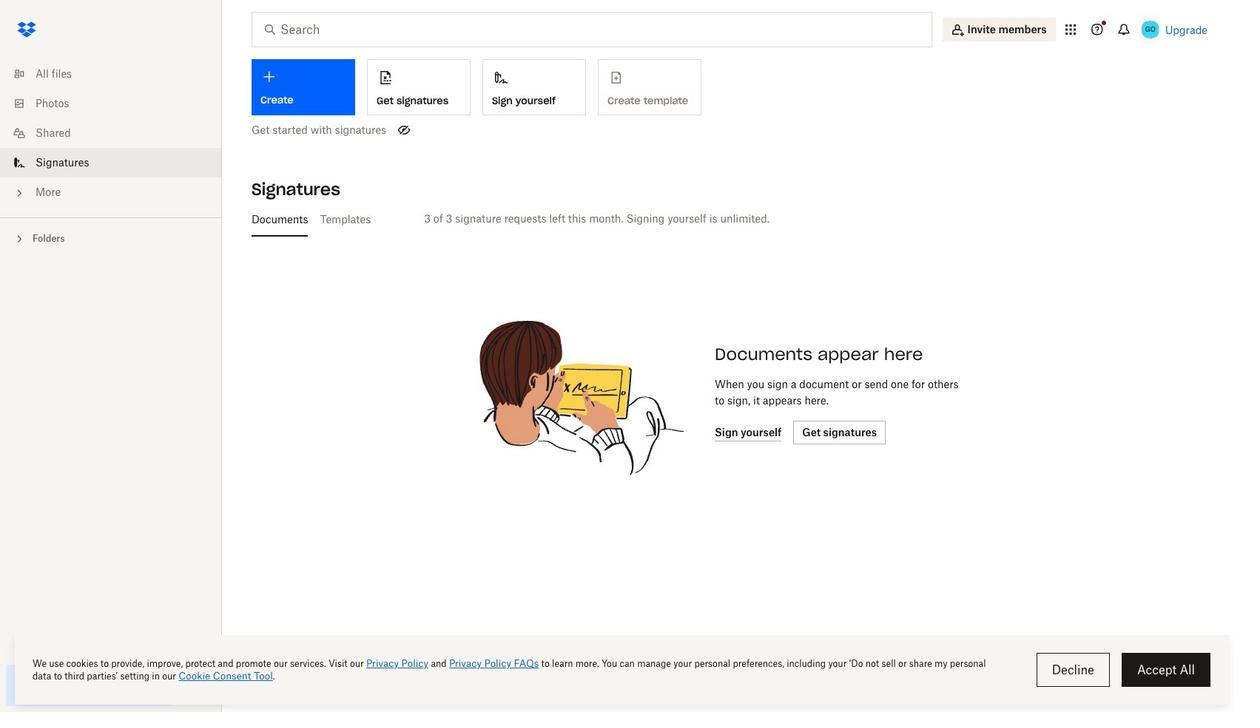 Task type: locate. For each thing, give the bounding box(es) containing it.
list item
[[0, 148, 222, 178]]

dropbox image
[[12, 15, 41, 44]]

list
[[0, 50, 222, 218]]

tab list
[[246, 201, 1214, 237]]



Task type: describe. For each thing, give the bounding box(es) containing it.
Search text field
[[280, 21, 901, 38]]

more image
[[12, 186, 27, 201]]



Task type: vqa. For each thing, say whether or not it's contained in the screenshot.
'upgrade' LINK
no



